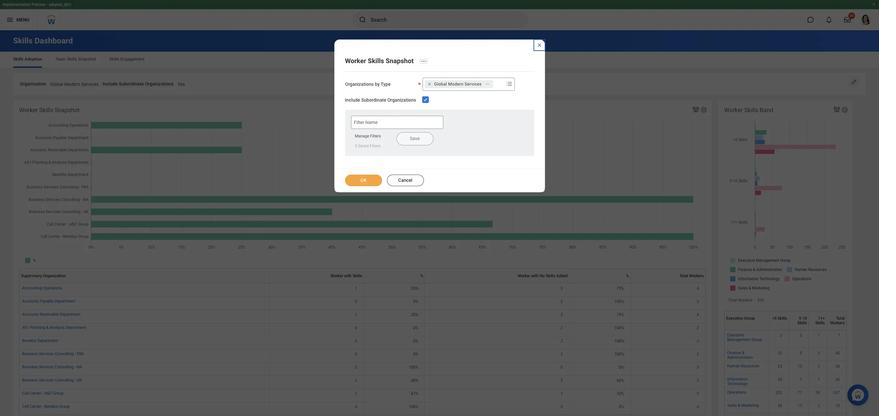 Task type: locate. For each thing, give the bounding box(es) containing it.
executive management group link
[[727, 332, 762, 343]]

2 vertical spatial consulting
[[55, 378, 74, 383]]

global for global modern services element on the top of the page
[[434, 82, 447, 87]]

<5 skills button
[[771, 311, 792, 331]]

organizations for organization
[[145, 81, 174, 87]]

tab list inside skills dashboard main content
[[7, 52, 873, 68]]

human
[[727, 364, 740, 369]]

100% for benefits department
[[615, 339, 624, 344]]

28
[[778, 378, 782, 382], [816, 391, 820, 396]]

75%
[[617, 287, 624, 291], [617, 313, 624, 317]]

tab list containing skills adoption
[[7, 52, 873, 68]]

75% for accounts receivable department
[[617, 313, 624, 317]]

0 horizontal spatial 7
[[800, 378, 802, 382]]

0 vertical spatial center
[[30, 392, 41, 396]]

1 button for 7
[[818, 333, 821, 339]]

- left na
[[75, 365, 76, 370]]

0 vertical spatial total
[[680, 274, 688, 279]]

-
[[46, 2, 48, 7], [75, 352, 76, 357], [75, 365, 76, 370], [75, 378, 76, 383], [42, 392, 43, 396], [42, 405, 43, 409]]

13
[[798, 365, 802, 369]]

global down team
[[50, 82, 63, 87]]

0 for 0 saved filters
[[355, 144, 357, 148]]

1 75% button from the top
[[617, 286, 625, 291]]

0 horizontal spatial global modern services
[[50, 82, 99, 87]]

1 call from the top
[[22, 392, 29, 396]]

executive group button
[[726, 312, 772, 331]]

1 vertical spatial organization
[[43, 274, 66, 279]]

organizations left the yes
[[145, 81, 174, 87]]

& right sales
[[738, 404, 740, 408]]

0% for benefits department
[[413, 339, 418, 344]]

include down organizations by type
[[345, 97, 360, 103]]

skills inside 11+ skills button
[[815, 321, 825, 326]]

services inside option
[[465, 82, 482, 87]]

business up call center - anz group link
[[22, 378, 38, 383]]

2 25% from the top
[[411, 313, 418, 317]]

1 vertical spatial 25%
[[411, 313, 418, 317]]

1 horizontal spatial worker skills snapshot
[[345, 57, 414, 65]]

management
[[727, 338, 751, 343]]

worker skills snapshot inside "element"
[[19, 107, 80, 114]]

0 horizontal spatial include
[[103, 81, 118, 87]]

25% button for accounting operations
[[411, 286, 419, 291]]

0 button for business services consulting - fra
[[355, 352, 358, 357]]

total for right total workers button
[[836, 317, 845, 321]]

33%
[[617, 392, 624, 397]]

services for business services consulting - fra
[[39, 352, 54, 357]]

group right anz
[[53, 392, 64, 396]]

organizations left the by
[[345, 82, 374, 87]]

administration
[[727, 356, 753, 360]]

business services consulting - na
[[22, 365, 82, 370]]

global right x small icon
[[434, 82, 447, 87]]

worker skills snapshot
[[345, 57, 414, 65], [19, 107, 80, 114]]

executive
[[726, 317, 743, 321], [727, 333, 744, 338]]

- left fra
[[75, 352, 76, 357]]

skills
[[13, 36, 33, 45], [13, 57, 23, 62], [67, 57, 77, 62], [109, 57, 119, 62], [368, 57, 384, 65], [39, 107, 53, 114], [744, 107, 758, 114], [353, 274, 362, 279], [546, 274, 555, 279], [778, 317, 787, 321], [798, 321, 807, 326], [815, 321, 825, 326]]

1 horizontal spatial 5
[[800, 351, 802, 356]]

workers for right total workers button
[[830, 321, 845, 326]]

28 right 77 button
[[816, 391, 820, 396]]

11+ skills button
[[811, 311, 829, 331]]

0 vertical spatial 7 button
[[838, 333, 841, 339]]

skills inside "worker with no skills added" button
[[546, 274, 555, 279]]

Filter Name text field
[[351, 116, 443, 129]]

total workers inside worker skills snapshot "element"
[[680, 274, 704, 279]]

0 vertical spatial &
[[46, 326, 49, 330]]

1 horizontal spatial % button
[[571, 269, 633, 284]]

1 for 7
[[818, 334, 820, 338]]

<5 skills
[[773, 317, 787, 321]]

75% button
[[617, 286, 625, 291], [617, 313, 625, 318]]

adoption
[[25, 57, 42, 62]]

include subordinate organizations for organizations by type
[[345, 97, 416, 103]]

global modern services inside global modern services, press delete to clear value. option
[[434, 82, 482, 87]]

1 horizontal spatial total workers
[[728, 298, 753, 303]]

total workers
[[680, 274, 704, 279], [728, 298, 753, 303], [830, 317, 845, 326]]

1 accounts from the top
[[22, 299, 39, 304]]

department right payable
[[55, 299, 75, 304]]

1 25% from the top
[[411, 287, 418, 291]]

operations inside worker skills snapshot "element"
[[43, 286, 62, 291]]

business up business services consulting - uk link
[[22, 365, 38, 370]]

2 vertical spatial workers
[[830, 321, 845, 326]]

2 consulting from the top
[[55, 365, 74, 370]]

workers inside worker skills snapshot "element"
[[689, 274, 704, 279]]

1 vertical spatial business
[[22, 365, 38, 370]]

worker with skills button
[[271, 269, 366, 284]]

supervisory
[[21, 274, 42, 279]]

modern for global modern services element on the top of the page
[[448, 82, 464, 87]]

0 horizontal spatial total
[[680, 274, 688, 279]]

edit image
[[851, 79, 857, 85]]

&
[[46, 326, 49, 330], [742, 351, 745, 356], [738, 404, 740, 408]]

modern right x small icon
[[448, 82, 464, 87]]

2 vertical spatial &
[[738, 404, 740, 408]]

0 horizontal spatial worker skills snapshot
[[19, 107, 80, 114]]

0 horizontal spatial workers
[[689, 274, 704, 279]]

1 vertical spatial accounts
[[22, 313, 39, 317]]

2 horizontal spatial &
[[742, 351, 745, 356]]

accounts down accounting
[[22, 299, 39, 304]]

0 vertical spatial include
[[103, 81, 118, 87]]

1 consulting from the top
[[55, 352, 74, 357]]

executive for executive group
[[726, 317, 743, 321]]

2 vertical spatial total
[[836, 317, 845, 321]]

global
[[434, 82, 447, 87], [50, 82, 63, 87]]

fra
[[77, 352, 84, 357]]

2
[[561, 326, 563, 331], [697, 326, 699, 331], [561, 339, 563, 344], [697, 339, 699, 344], [818, 351, 820, 356], [561, 352, 563, 357], [697, 352, 699, 357], [818, 365, 820, 369], [355, 379, 357, 383], [355, 392, 357, 397], [818, 404, 820, 409]]

call
[[22, 392, 29, 396], [22, 405, 29, 409]]

4 for call center - benelux group
[[697, 405, 699, 410]]

1 vertical spatial 75%
[[617, 313, 624, 317]]

2 horizontal spatial total
[[836, 317, 845, 321]]

75
[[836, 404, 840, 409]]

1 business from the top
[[22, 352, 38, 357]]

& inside finance & administration
[[742, 351, 745, 356]]

1 % from the left
[[421, 274, 423, 279]]

77 button
[[798, 391, 803, 396]]

executive down executive group
[[727, 333, 744, 338]]

with inside worker with skills button
[[344, 274, 352, 279]]

1 horizontal spatial with
[[531, 274, 539, 279]]

0 vertical spatial 5 button
[[800, 351, 803, 356]]

include subordinate organizations down the by
[[345, 97, 416, 103]]

modern inside option
[[448, 82, 464, 87]]

2 call from the top
[[22, 405, 29, 409]]

center down call center - anz group
[[30, 405, 41, 409]]

modern inside text field
[[64, 82, 80, 87]]

0 horizontal spatial 28 button
[[778, 377, 783, 383]]

consulting left uk
[[55, 378, 74, 383]]

0 vertical spatial business
[[22, 352, 38, 357]]

include inside skills dashboard main content
[[103, 81, 118, 87]]

2 business from the top
[[22, 365, 38, 370]]

subordinate down engagement
[[119, 81, 144, 87]]

worker inside dialog
[[345, 57, 366, 65]]

0 vertical spatial include subordinate organizations
[[103, 81, 174, 87]]

subordinate for organizations by type
[[361, 97, 386, 103]]

group
[[744, 317, 755, 321], [752, 338, 762, 343], [53, 392, 64, 396], [59, 405, 70, 409]]

snapshot inside worker skills snapshot dialog
[[386, 57, 414, 65]]

check small image
[[422, 96, 430, 104]]

1 vertical spatial total
[[728, 298, 737, 303]]

prompts image
[[505, 80, 513, 88]]

2 vertical spatial business
[[22, 378, 38, 383]]

include
[[103, 81, 118, 87], [345, 97, 360, 103]]

operations down 'technology' in the right of the page
[[727, 391, 747, 395]]

1 vertical spatial 75% button
[[617, 313, 625, 318]]

28 button down 23 button
[[778, 377, 783, 383]]

0
[[355, 144, 357, 148], [355, 300, 357, 304], [355, 326, 357, 331], [355, 339, 357, 344], [355, 352, 357, 357], [561, 366, 563, 370], [561, 405, 563, 410]]

0 vertical spatial 25% button
[[411, 286, 419, 291]]

1 vertical spatial include subordinate organizations
[[345, 97, 416, 103]]

call left anz
[[22, 392, 29, 396]]

40
[[836, 351, 840, 356]]

with for no
[[531, 274, 539, 279]]

organizations down type
[[387, 97, 416, 103]]

group right management
[[752, 338, 762, 343]]

2 accounts from the top
[[22, 313, 39, 317]]

group up executive management group link
[[744, 317, 755, 321]]

global modern services
[[434, 82, 482, 87], [50, 82, 99, 87]]

2 horizontal spatial total workers
[[830, 317, 845, 326]]

0 vertical spatial 28
[[778, 378, 782, 382]]

0 vertical spatial executive
[[726, 317, 743, 321]]

0 vertical spatial worker skills snapshot
[[345, 57, 414, 65]]

0 vertical spatial 75%
[[617, 287, 624, 291]]

1 with from the left
[[344, 274, 352, 279]]

100% for apj planning & analysis department
[[615, 326, 624, 331]]

2 center from the top
[[30, 405, 41, 409]]

skills inside worker with skills button
[[353, 274, 362, 279]]

total inside button
[[836, 317, 845, 321]]

apj
[[22, 326, 29, 330]]

filters right saved
[[370, 144, 381, 148]]

1 vertical spatial total workers button
[[829, 317, 845, 326]]

modern down team skills snapshot
[[64, 82, 80, 87]]

subordinate inside worker skills snapshot dialog
[[361, 97, 386, 103]]

type
[[381, 82, 391, 87]]

1 vertical spatial subordinate
[[361, 97, 386, 103]]

25% button
[[411, 286, 419, 291], [411, 313, 419, 318]]

organization down adoption
[[20, 81, 46, 87]]

1 horizontal spatial 7 button
[[838, 333, 841, 339]]

5
[[800, 351, 802, 356], [697, 379, 699, 383]]

1 horizontal spatial %
[[626, 274, 629, 279]]

finance
[[727, 351, 741, 356]]

include subordinate organizations inside skills dashboard main content
[[103, 81, 174, 87]]

organization inside button
[[43, 274, 66, 279]]

28 down 23 button
[[778, 378, 782, 382]]

worker skills snapshot inside dialog
[[345, 57, 414, 65]]

close environment banner image
[[872, 2, 876, 6]]

accounts payable department link
[[22, 298, 75, 304]]

center left anz
[[30, 392, 41, 396]]

snapshot
[[78, 57, 96, 62], [386, 57, 414, 65], [55, 107, 80, 114]]

operations up accounts payable department link
[[43, 286, 62, 291]]

with inside "worker with no skills added" button
[[531, 274, 539, 279]]

x small image
[[426, 81, 433, 88]]

17 button
[[798, 404, 803, 409]]

0 vertical spatial 7
[[838, 334, 840, 338]]

1 25% button from the top
[[411, 286, 419, 291]]

40% button
[[411, 378, 419, 384]]

services down team skills snapshot
[[81, 82, 99, 87]]

2 vertical spatial total workers
[[830, 317, 845, 326]]

5 inside the worker skills band element
[[800, 351, 802, 356]]

snapshot right team
[[78, 57, 96, 62]]

global inside text field
[[50, 82, 63, 87]]

0 vertical spatial subordinate
[[119, 81, 144, 87]]

1 horizontal spatial global
[[434, 82, 447, 87]]

benefits
[[22, 339, 36, 344]]

tab list
[[7, 52, 873, 68]]

2 75% from the top
[[617, 313, 624, 317]]

executive up executive management group link
[[726, 317, 743, 321]]

56
[[778, 404, 782, 409]]

0 button
[[355, 299, 358, 305], [355, 326, 358, 331], [355, 339, 358, 344], [355, 352, 358, 357], [561, 365, 564, 371], [561, 405, 564, 410]]

1 vertical spatial center
[[30, 405, 41, 409]]

1 vertical spatial 5
[[697, 379, 699, 383]]

0 vertical spatial accounts
[[22, 299, 39, 304]]

60% button
[[617, 378, 625, 384]]

dashboard
[[35, 36, 73, 45]]

filters up 0 saved filters link
[[370, 134, 381, 139]]

inbox large image
[[844, 16, 851, 23]]

& for finance
[[742, 351, 745, 356]]

services for business services consulting - uk
[[39, 378, 54, 383]]

0 horizontal spatial with
[[344, 274, 352, 279]]

7 up 40 button
[[838, 334, 840, 338]]

2 % from the left
[[626, 274, 629, 279]]

1 vertical spatial consulting
[[55, 365, 74, 370]]

75 button
[[836, 404, 841, 409]]

consulting left fra
[[55, 352, 74, 357]]

1 vertical spatial total workers
[[728, 298, 753, 303]]

accounts up 'apj'
[[22, 313, 39, 317]]

include subordinate organizations down engagement
[[103, 81, 174, 87]]

337
[[833, 391, 840, 396]]

services inside text field
[[81, 82, 99, 87]]

include down skills engagement in the left top of the page
[[103, 81, 118, 87]]

group inside 'executive management group'
[[752, 338, 762, 343]]

7 button
[[838, 333, 841, 339], [800, 377, 803, 383]]

business down 'benefits'
[[22, 352, 38, 357]]

0 button for accounts payable department
[[355, 299, 358, 305]]

1 75% from the top
[[617, 287, 624, 291]]

25%
[[411, 287, 418, 291], [411, 313, 418, 317]]

4 for accounting operations
[[697, 287, 699, 291]]

search image
[[359, 16, 367, 24]]

global modern services down team skills snapshot
[[50, 82, 99, 87]]

7 button up 77 button
[[800, 377, 803, 383]]

total inside worker skills snapshot "element"
[[680, 274, 688, 279]]

0 horizontal spatial 5 button
[[697, 378, 700, 384]]

services up business services consulting - na link
[[39, 352, 54, 357]]

1 horizontal spatial 28
[[816, 391, 820, 396]]

1 horizontal spatial include
[[345, 97, 360, 103]]

1 horizontal spatial &
[[738, 404, 740, 408]]

1 horizontal spatial total workers button
[[829, 317, 845, 326]]

benelux
[[44, 405, 58, 409]]

& left analysis
[[46, 326, 49, 330]]

services up call center - anz group link
[[39, 378, 54, 383]]

2 with from the left
[[531, 274, 539, 279]]

0% button for apj planning & analysis department
[[413, 326, 419, 331]]

profile logan mcneil element
[[857, 13, 875, 27]]

1 vertical spatial 28
[[816, 391, 820, 396]]

0% button
[[413, 299, 419, 305], [413, 326, 419, 331], [413, 339, 419, 344], [413, 352, 419, 357], [619, 365, 625, 371], [619, 405, 625, 410]]

global modern services right x small icon
[[434, 82, 482, 87]]

business services consulting - uk
[[22, 378, 82, 383]]

1 horizontal spatial subordinate
[[361, 97, 386, 103]]

services
[[465, 82, 482, 87], [81, 82, 99, 87], [39, 352, 54, 357], [39, 365, 54, 370], [39, 378, 54, 383]]

0 horizontal spatial %
[[421, 274, 423, 279]]

0 button for benefits department
[[355, 339, 358, 344]]

1 vertical spatial worker skills snapshot
[[19, 107, 80, 114]]

3 button
[[561, 286, 564, 291], [561, 299, 564, 305], [697, 299, 700, 305], [561, 313, 564, 318], [780, 333, 783, 339], [800, 333, 803, 339], [355, 365, 358, 371], [697, 365, 700, 371], [561, 378, 564, 384], [697, 392, 700, 397]]

1 button for 33%
[[561, 392, 564, 397]]

36 button
[[836, 377, 841, 383]]

snapshot up type
[[386, 57, 414, 65]]

subordinate
[[119, 81, 144, 87], [361, 97, 386, 103]]

& right the finance
[[742, 351, 745, 356]]

1 vertical spatial include
[[345, 97, 360, 103]]

include subordinate organizations
[[103, 81, 174, 87], [345, 97, 416, 103]]

consulting for uk
[[55, 378, 74, 383]]

added
[[556, 274, 568, 279]]

skills adoption
[[13, 57, 42, 62]]

with
[[344, 274, 352, 279], [531, 274, 539, 279]]

organizations by type
[[345, 82, 391, 87]]

28 button right 77 button
[[816, 391, 821, 396]]

0 vertical spatial total workers button
[[633, 274, 704, 279]]

call down call center - anz group
[[22, 405, 29, 409]]

100% button
[[615, 299, 625, 305], [615, 326, 625, 331], [615, 339, 625, 344], [615, 352, 625, 357], [409, 365, 419, 371], [409, 405, 419, 410]]

0 vertical spatial filters
[[370, 134, 381, 139]]

close endorsement request status image
[[537, 42, 542, 48]]

- left anz
[[42, 392, 43, 396]]

1 vertical spatial operations
[[727, 391, 747, 395]]

1 center from the top
[[30, 392, 41, 396]]

include for organizations by type
[[345, 97, 360, 103]]

1 horizontal spatial global modern services
[[434, 82, 482, 87]]

1 button for 36
[[818, 377, 821, 383]]

0% for accounts payable department
[[413, 300, 418, 304]]

0 vertical spatial 25%
[[411, 287, 418, 291]]

1 horizontal spatial 28 button
[[816, 391, 821, 396]]

% for 1st % button from right
[[626, 274, 629, 279]]

0 horizontal spatial global
[[50, 82, 63, 87]]

include inside worker skills snapshot dialog
[[345, 97, 360, 103]]

0 horizontal spatial 5
[[697, 379, 699, 383]]

1 horizontal spatial operations
[[727, 391, 747, 395]]

executive inside 'executive management group'
[[727, 333, 744, 338]]

department
[[55, 299, 75, 304], [60, 313, 80, 317], [65, 326, 86, 330], [37, 339, 58, 344]]

business for business services consulting - na
[[22, 365, 38, 370]]

organizations inside skills dashboard main content
[[145, 81, 174, 87]]

1 vertical spatial call
[[22, 405, 29, 409]]

subordinate down the by
[[361, 97, 386, 103]]

0% button for accounts payable department
[[413, 299, 419, 305]]

0 vertical spatial 75% button
[[617, 286, 625, 291]]

0 vertical spatial workers
[[689, 274, 704, 279]]

5 inside worker skills snapshot "element"
[[697, 379, 699, 383]]

1 vertical spatial executive
[[727, 333, 744, 338]]

4 for accounts receivable department
[[697, 313, 699, 317]]

1 vertical spatial 5 button
[[697, 378, 700, 384]]

organization up accounting operations link
[[43, 274, 66, 279]]

- left benelux
[[42, 405, 43, 409]]

manage filters
[[355, 134, 381, 139]]

global inside option
[[434, 82, 447, 87]]

2 25% button from the top
[[411, 313, 419, 318]]

executive management group
[[727, 333, 762, 343]]

0 vertical spatial 28 button
[[778, 377, 783, 383]]

3 consulting from the top
[[55, 378, 74, 383]]

executive group
[[726, 317, 755, 321]]

1 horizontal spatial include subordinate organizations
[[345, 97, 416, 103]]

services up business services consulting - uk link
[[39, 365, 54, 370]]

0 vertical spatial total workers
[[680, 274, 704, 279]]

skills inside worker skills snapshot dialog
[[368, 57, 384, 65]]

0 horizontal spatial total workers
[[680, 274, 704, 279]]

0 inside popup button
[[355, 144, 357, 148]]

7 down 13 button at the right of the page
[[800, 378, 802, 382]]

0 horizontal spatial modern
[[64, 82, 80, 87]]

include subordinate organizations inside worker skills snapshot dialog
[[345, 97, 416, 103]]

1 horizontal spatial modern
[[448, 82, 464, 87]]

7 button up 40 button
[[838, 333, 841, 339]]

0 vertical spatial 5
[[800, 351, 802, 356]]

executive for executive management group
[[727, 333, 744, 338]]

2 horizontal spatial organizations
[[387, 97, 416, 103]]

0 horizontal spatial % button
[[366, 269, 428, 284]]

0 horizontal spatial &
[[46, 326, 49, 330]]

center
[[30, 392, 41, 396], [30, 405, 41, 409]]

executive inside button
[[726, 317, 743, 321]]

1 vertical spatial workers
[[738, 298, 753, 303]]

workers inside total workers button
[[830, 321, 845, 326]]

global modern services for global modern services element on the top of the page
[[434, 82, 482, 87]]

& inside worker skills snapshot "element"
[[46, 326, 49, 330]]

implementation
[[3, 2, 31, 7]]

skills dashboard main content
[[0, 30, 879, 417]]

- right preview
[[46, 2, 48, 7]]

services left related actions icon
[[465, 82, 482, 87]]

team
[[55, 57, 66, 62]]

2 75% button from the top
[[617, 313, 625, 318]]

consulting left na
[[55, 365, 74, 370]]

accounting operations link
[[22, 285, 62, 291]]

75% for accounting operations
[[617, 287, 624, 291]]

5-10 skills button
[[791, 311, 811, 331]]

0 vertical spatial operations
[[43, 286, 62, 291]]

33% button
[[617, 392, 625, 397]]

1 horizontal spatial workers
[[738, 298, 753, 303]]

total workers for right total workers button
[[830, 317, 845, 326]]

global modern services inside skills dashboard main content
[[50, 82, 99, 87]]

232 button
[[776, 391, 783, 396]]

0 vertical spatial consulting
[[55, 352, 74, 357]]

0 horizontal spatial organizations
[[145, 81, 174, 87]]

snapshot down the global modern services text field
[[55, 107, 80, 114]]

0 horizontal spatial include subordinate organizations
[[103, 81, 174, 87]]

3 business from the top
[[22, 378, 38, 383]]

subordinate inside skills dashboard main content
[[119, 81, 144, 87]]

services for business services consulting - na
[[39, 365, 54, 370]]



Task type: vqa. For each thing, say whether or not it's contained in the screenshot.


Task type: describe. For each thing, give the bounding box(es) containing it.
accounts receivable department link
[[22, 311, 80, 317]]

accounts for accounts receivable department
[[22, 313, 39, 317]]

1 % button from the left
[[366, 269, 428, 284]]

5 for the bottom 5 button
[[697, 379, 699, 383]]

0% for apj planning & analysis department
[[413, 326, 418, 331]]

10
[[803, 317, 807, 321]]

25% for accounts receivable department
[[411, 313, 418, 317]]

workers for total workers button to the top
[[689, 274, 704, 279]]

global modern services, press delete to clear value. option
[[425, 80, 493, 88]]

planning
[[30, 326, 45, 330]]

include subordinate organizations for organization
[[103, 81, 174, 87]]

benefits department
[[22, 339, 58, 344]]

skills dashboard
[[13, 36, 73, 45]]

human resources link
[[727, 363, 760, 369]]

human resources
[[727, 364, 760, 369]]

consulting for na
[[55, 365, 74, 370]]

business for business services consulting - fra
[[22, 352, 38, 357]]

resources
[[741, 364, 760, 369]]

0% button for business services consulting - fra
[[413, 352, 419, 357]]

23
[[778, 365, 782, 369]]

cancel button
[[387, 175, 424, 186]]

adeptai_dpt1
[[49, 2, 72, 7]]

0 horizontal spatial 28
[[778, 378, 782, 382]]

5-10 skills
[[798, 317, 807, 326]]

5 for 5 button to the right
[[800, 351, 802, 356]]

no
[[540, 274, 545, 279]]

consulting for fra
[[55, 352, 74, 357]]

1 horizontal spatial organizations
[[345, 82, 374, 87]]

337 button
[[833, 391, 841, 396]]

include subordinate organizations element
[[178, 77, 185, 90]]

business services consulting - uk link
[[22, 377, 82, 383]]

department up business services consulting - fra link
[[37, 339, 58, 344]]

by
[[375, 82, 380, 87]]

implementation preview -   adeptai_dpt1 banner
[[0, 0, 879, 30]]

60%
[[617, 379, 624, 383]]

1 for 33%
[[561, 392, 563, 397]]

0 for '0' button related to business services consulting - fra
[[355, 352, 357, 357]]

total workers for total workers button to the top
[[680, 274, 704, 279]]

232
[[776, 391, 782, 396]]

yes
[[178, 82, 185, 87]]

1 vertical spatial 28 button
[[816, 391, 821, 396]]

global for the global modern services text field
[[50, 82, 63, 87]]

global modern services element
[[434, 81, 482, 87]]

modern for the global modern services text field
[[64, 82, 80, 87]]

uk
[[77, 378, 82, 383]]

67%
[[411, 392, 418, 397]]

payable
[[40, 299, 54, 304]]

finance & administration link
[[727, 350, 753, 360]]

sales & marketing link
[[727, 403, 759, 408]]

information
[[727, 377, 748, 382]]

cancel
[[398, 178, 412, 183]]

0 saved filters
[[355, 144, 381, 148]]

0 saved filters link
[[355, 144, 381, 148]]

related actions image
[[485, 82, 490, 86]]

75% button for accounts receivable department
[[617, 313, 625, 318]]

preview
[[32, 2, 46, 7]]

2 % button from the left
[[571, 269, 633, 284]]

67% button
[[411, 392, 419, 397]]

worker skills snapshot element
[[13, 100, 712, 417]]

manage filters link
[[355, 134, 381, 139]]

33
[[778, 351, 782, 356]]

sales
[[727, 404, 737, 408]]

center for benelux
[[30, 405, 41, 409]]

call center - anz group link
[[22, 390, 64, 396]]

25% button for accounts receivable department
[[411, 313, 419, 318]]

11+
[[818, 317, 825, 321]]

organizations for organizations by type
[[387, 97, 416, 103]]

worker skills snapshot link
[[345, 57, 414, 65]]

1 horizontal spatial 5 button
[[800, 351, 803, 356]]

4 button for call center - benelux group
[[697, 405, 700, 410]]

apj planning & analysis department link
[[22, 324, 86, 330]]

accounts payable department
[[22, 299, 75, 304]]

implementation preview -   adeptai_dpt1
[[3, 2, 72, 7]]

information technology
[[727, 377, 748, 387]]

& for sales
[[738, 404, 740, 408]]

0 horizontal spatial 7 button
[[800, 377, 803, 383]]

1 horizontal spatial 7
[[838, 334, 840, 338]]

band
[[760, 107, 773, 114]]

worker with no skills added button
[[427, 269, 572, 284]]

call for call center - anz group
[[22, 392, 29, 396]]

worker skills band element
[[718, 100, 853, 417]]

with for skills
[[344, 274, 352, 279]]

accounting operations
[[22, 286, 62, 291]]

11+ skills
[[815, 317, 825, 326]]

0 vertical spatial organization
[[20, 81, 46, 87]]

operations inside the worker skills band element
[[727, 391, 747, 395]]

100% button for benefits department
[[615, 339, 625, 344]]

25% for accounting operations
[[411, 287, 418, 291]]

0 for accounts payable department '0' button
[[355, 300, 357, 304]]

1 horizontal spatial total
[[728, 298, 737, 303]]

apj planning & analysis department
[[22, 326, 86, 330]]

accounts receivable department
[[22, 313, 80, 317]]

0% button for benefits department
[[413, 339, 419, 344]]

snapshot inside worker skills snapshot "element"
[[55, 107, 80, 114]]

4 button for accounts receivable department
[[697, 313, 700, 318]]

business services consulting - fra link
[[22, 351, 84, 357]]

marketing
[[741, 404, 759, 408]]

38
[[836, 365, 840, 369]]

100% for accounts payable department
[[615, 300, 624, 304]]

100% for business services consulting - fra
[[615, 352, 624, 357]]

call center - benelux group
[[22, 405, 70, 409]]

na
[[77, 365, 82, 370]]

56 button
[[778, 404, 783, 409]]

worker with skills
[[331, 274, 362, 279]]

notifications large image
[[826, 16, 832, 23]]

100% button for accounts payable department
[[615, 299, 625, 305]]

5-
[[799, 317, 803, 321]]

1 for 36
[[818, 378, 820, 382]]

group right benelux
[[59, 405, 70, 409]]

accounts for accounts payable department
[[22, 299, 39, 304]]

sales & marketing
[[727, 404, 759, 408]]

Yes text field
[[178, 78, 185, 89]]

department right analysis
[[65, 326, 86, 330]]

anz
[[44, 392, 52, 396]]

100% button for apj planning & analysis department
[[615, 326, 625, 331]]

center for anz
[[30, 392, 41, 396]]

business for business services consulting - uk
[[22, 378, 38, 383]]

include for organization
[[103, 81, 118, 87]]

33 button
[[778, 351, 783, 356]]

saved
[[358, 144, 369, 148]]

operations link
[[727, 389, 747, 395]]

worker skills band
[[724, 107, 773, 114]]

40 button
[[836, 351, 841, 356]]

call for call center - benelux group
[[22, 405, 29, 409]]

75% button for accounting operations
[[617, 286, 625, 291]]

0 saved filters button
[[351, 142, 384, 150]]

38 button
[[836, 364, 841, 370]]

1 vertical spatial 7
[[800, 378, 802, 382]]

team skills snapshot
[[55, 57, 96, 62]]

ok button
[[345, 175, 382, 186]]

0 button for apj planning & analysis department
[[355, 326, 358, 331]]

Global Modern Services text field
[[50, 78, 99, 89]]

business services consulting - fra
[[22, 352, 84, 357]]

organization element
[[50, 77, 99, 90]]

finance & administration
[[727, 351, 753, 360]]

0 for '0' button related to benefits department
[[355, 339, 357, 344]]

- inside banner
[[46, 2, 48, 7]]

group inside button
[[744, 317, 755, 321]]

global modern services for the global modern services text field
[[50, 82, 99, 87]]

skills inside <5 skills button
[[778, 317, 787, 321]]

0 for '0' button corresponding to apj planning & analysis department
[[355, 326, 357, 331]]

accounting
[[22, 286, 42, 291]]

77
[[798, 391, 802, 396]]

snapshot inside tab list
[[78, 57, 96, 62]]

13 button
[[798, 364, 803, 370]]

skills inside 5-10 skills button
[[798, 321, 807, 326]]

receivable
[[40, 313, 59, 317]]

worker skills snapshot dialog
[[334, 40, 545, 193]]

% for 2nd % button from the right
[[421, 274, 423, 279]]

information technology link
[[727, 376, 748, 387]]

0% for business services consulting - fra
[[413, 352, 418, 357]]

- left uk
[[75, 378, 76, 383]]

4 button for accounting operations
[[697, 286, 700, 291]]

40%
[[411, 379, 418, 383]]

total for total workers button to the top
[[680, 274, 688, 279]]

100% button for business services consulting - fra
[[615, 352, 625, 357]]

department up analysis
[[60, 313, 80, 317]]

17
[[798, 404, 802, 409]]

call center - anz group
[[22, 392, 64, 396]]

business services consulting - na link
[[22, 364, 82, 370]]

36
[[836, 378, 840, 382]]

filters inside 0 saved filters popup button
[[370, 144, 381, 148]]

subordinate for organization
[[119, 81, 144, 87]]



